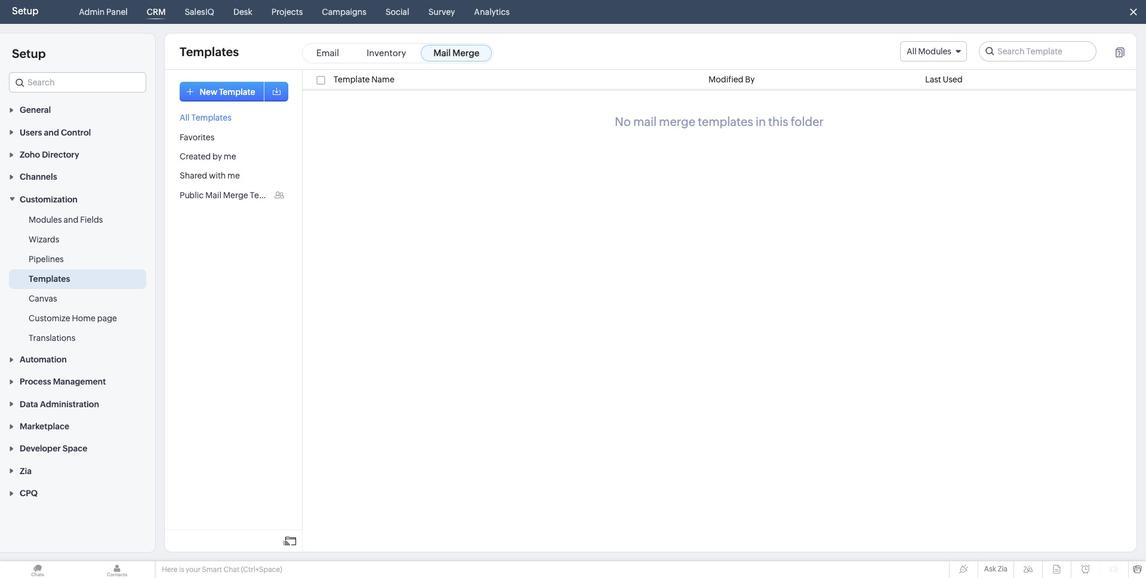 Task type: describe. For each thing, give the bounding box(es) containing it.
analytics
[[475, 7, 510, 17]]

smart
[[202, 566, 222, 574]]

survey
[[429, 7, 455, 17]]

(ctrl+space)
[[241, 566, 282, 574]]

ask
[[985, 565, 997, 573]]

salesiq link
[[180, 0, 219, 24]]

social link
[[381, 0, 414, 24]]

social
[[386, 7, 410, 17]]

projects link
[[267, 0, 308, 24]]

here
[[162, 566, 178, 574]]

crm link
[[142, 0, 170, 24]]

panel
[[106, 7, 128, 17]]

ask zia
[[985, 565, 1008, 573]]

is
[[179, 566, 184, 574]]

campaigns link
[[317, 0, 372, 24]]

admin panel link
[[74, 0, 133, 24]]

admin
[[79, 7, 105, 17]]



Task type: vqa. For each thing, say whether or not it's contained in the screenshot.
Panel
yes



Task type: locate. For each thing, give the bounding box(es) containing it.
setup
[[12, 5, 38, 17]]

your
[[186, 566, 201, 574]]

survey link
[[424, 0, 460, 24]]

campaigns
[[322, 7, 367, 17]]

projects
[[272, 7, 303, 17]]

chat
[[224, 566, 240, 574]]

desk
[[234, 7, 253, 17]]

here is your smart chat (ctrl+space)
[[162, 566, 282, 574]]

crm
[[147, 7, 166, 17]]

zia
[[998, 565, 1008, 573]]

salesiq
[[185, 7, 214, 17]]

chats image
[[0, 562, 75, 578]]

contacts image
[[79, 562, 155, 578]]

admin panel
[[79, 7, 128, 17]]

desk link
[[229, 0, 257, 24]]

analytics link
[[470, 0, 515, 24]]



